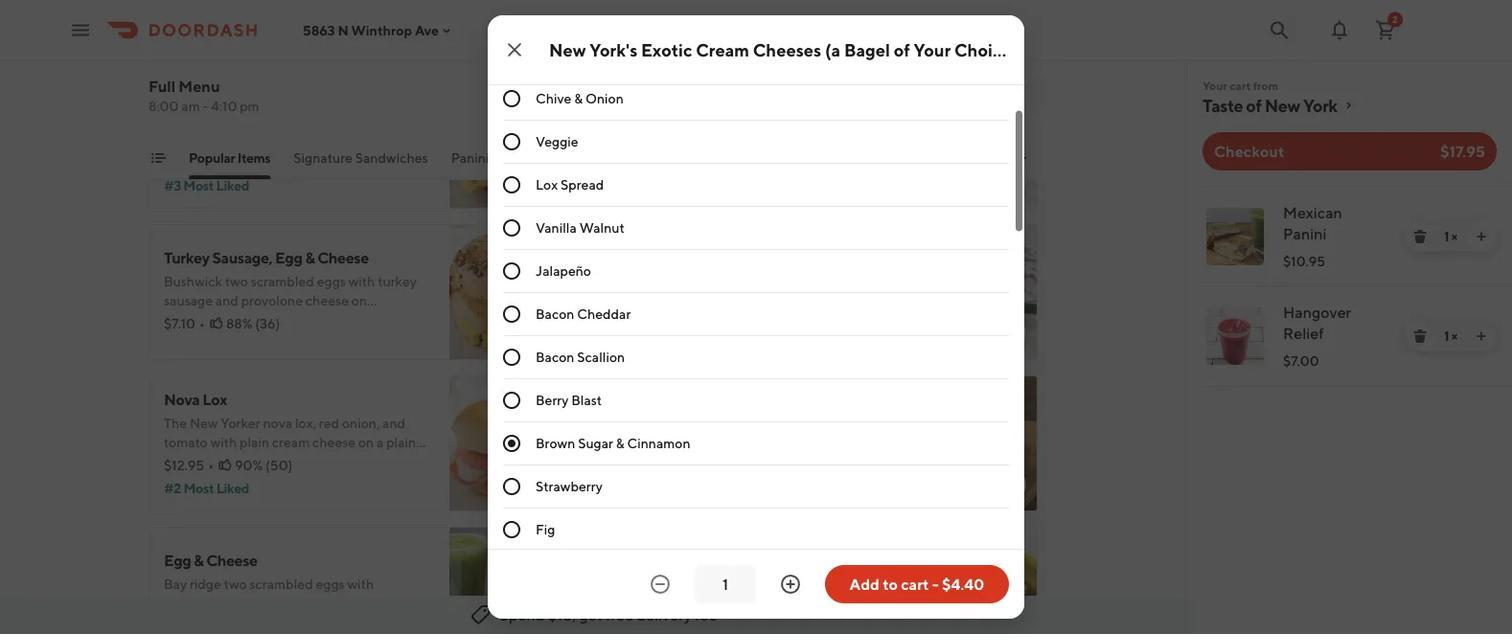 Task type: describe. For each thing, give the bounding box(es) containing it.
85%
[[226, 155, 253, 171]]

cheese inside the egg & cheese bay ridge two scrambled eggs with american cheese on a plain bagel.
[[225, 596, 269, 612]]

eggs inside turkey sausage, egg & cheese bushwick two scrambled eggs with turkey sausage and provolone cheese on everything bagel.
[[317, 274, 346, 290]]

liked for &
[[216, 178, 249, 194]]

bagel. inside the egg & cheese bay ridge two scrambled eggs with american cheese on a plain bagel.
[[332, 596, 369, 612]]

94%
[[682, 155, 709, 171]]

cheese inside t. bacon, egg & cheese williamsburg two scrambled eggs with turkey bacon and swiss cheese on everything bagel.
[[306, 132, 349, 148]]

(47)
[[256, 155, 280, 171]]

90%
[[235, 458, 263, 474]]

eggs inside steak, egg & cheese dumbo philadelphia steak with two scrambled eggs and american cheese on a plain bagel.
[[683, 132, 712, 148]]

bagel. inside nova lox the new yorker nova lox, red onion, and tomato with plain cream cheese on a plain bagel.
[[164, 454, 201, 470]]

#2 most liked
[[164, 481, 249, 497]]

nova lox the new yorker nova lox, red onion, and tomato with plain cream cheese on a plain bagel.
[[164, 391, 416, 470]]

& inside pastrami, egg & cheese the brooklynite boar's head pastrami with two scrambled eggs and provolone cheese on a rye bagel.
[[712, 552, 722, 570]]

cheddar
[[577, 306, 631, 322]]

scrambled inside pastrami, egg & cheese the brooklynite boar's head pastrami with two scrambled eggs and provolone cheese on a rye bagel.
[[642, 596, 706, 612]]

bay
[[164, 577, 187, 592]]

0 vertical spatial $4.40
[[616, 297, 653, 313]]

bacon for bacon scallion
[[536, 349, 575, 365]]

two inside the egg & cheese bay ridge two scrambled eggs with american cheese on a plain bagel.
[[224, 577, 247, 592]]

most for egg
[[183, 178, 214, 194]]

panini
[[1284, 225, 1327, 243]]

style
[[503, 39, 537, 57]]

Strawberry radio
[[503, 478, 521, 496]]

(50)
[[266, 458, 293, 474]]

cinnamon
[[627, 436, 691, 452]]

turkey for bacon,
[[164, 132, 203, 148]]

with inside turkey sausage, egg & cheese bushwick two scrambled eggs with turkey sausage and provolone cheese on everything bagel.
[[349, 274, 375, 290]]

cheese inside steak, egg & cheese dumbo philadelphia steak with two scrambled eggs and american cheese on a plain bagel.
[[703, 88, 755, 106]]

exotic
[[641, 39, 693, 60]]

egg inside steak, egg & cheese dumbo philadelphia steak with two scrambled eggs and american cheese on a plain bagel.
[[661, 88, 688, 106]]

swiss
[[272, 132, 303, 148]]

decrease quantity by 1 image
[[649, 573, 672, 596]]

turkey for sausage,
[[378, 274, 417, 290]]

strawberry
[[536, 479, 603, 495]]

2 button
[[1367, 11, 1405, 49]]

add one to cart image
[[1474, 329, 1490, 344]]

sausage,
[[212, 249, 273, 267]]

cart inside button
[[901, 576, 929, 594]]

american inside the egg & cheese bay ridge two scrambled eggs with american cheese on a plain bagel.
[[164, 596, 223, 612]]

get
[[579, 606, 603, 625]]

0 vertical spatial cart
[[1230, 79, 1251, 92]]

list containing mexican panini
[[1188, 186, 1513, 387]]

add button for nova lox
[[525, 470, 574, 500]]

lunch
[[959, 150, 998, 166]]

with inside steak, egg & cheese dumbo philadelphia steak with two scrambled eggs and american cheese on a plain bagel.
[[779, 113, 805, 128]]

vanilla
[[536, 220, 577, 236]]

& inside "button"
[[562, 150, 570, 166]]

cheese inside pastrami, egg & cheese the brooklynite boar's head pastrami with two scrambled eggs and provolone cheese on a rye bagel.
[[830, 596, 873, 612]]

scroll menu navigation right image
[[1015, 151, 1031, 166]]

sugar
[[578, 436, 614, 452]]

delivery
[[637, 606, 692, 625]]

pastrami
[[787, 577, 840, 592]]

n
[[338, 22, 349, 38]]

& right sugar
[[616, 436, 625, 452]]

eggs inside the egg & cheese bay ridge two scrambled eggs with american cheese on a plain bagel.
[[316, 577, 345, 592]]

specials)
[[1037, 150, 1092, 166]]

- for bagels & spreads - brooklyn breakfast
[[625, 150, 631, 166]]

special
[[772, 150, 816, 166]]

- inside "full menu 8:00 am - 4:10 pm"
[[203, 98, 209, 114]]

Item Search search field
[[762, 90, 1023, 111]]

egg & cheese image
[[450, 527, 586, 635]]

open menu image
[[69, 19, 92, 42]]

signature sandwiches button
[[294, 149, 428, 179]]

mexican panini image
[[1207, 208, 1264, 266]]

$7.10 • for turkey sausage, egg & cheese
[[164, 316, 205, 332]]

head
[[754, 577, 785, 592]]

two inside pastrami, egg & cheese the brooklynite boar's head pastrami with two scrambled eggs and provolone cheese on a rye bagel.
[[616, 596, 639, 612]]

and inside nova lox the new yorker nova lox, red onion, and tomato with plain cream cheese on a plain bagel.
[[383, 416, 406, 431]]

nova lox image
[[450, 376, 586, 512]]

bagel with plain cream cheese
[[616, 419, 827, 438]]

paninis button
[[451, 149, 495, 179]]

0 horizontal spatial bagel
[[616, 419, 655, 438]]

pastrami,
[[616, 552, 680, 570]]

scrambled inside steak, egg & cheese dumbo philadelphia steak with two scrambled eggs and american cheese on a plain bagel.
[[616, 132, 680, 148]]

new inside dialog
[[549, 39, 586, 60]]

5863
[[303, 22, 335, 38]]

spreads
[[573, 150, 622, 166]]

× for mexican panini
[[1452, 229, 1458, 244]]

$7.10 • for t. bacon, egg & cheese
[[164, 155, 205, 171]]

liked for new
[[216, 481, 249, 497]]

1 for mexican panini
[[1445, 229, 1450, 244]]

egg inside t. bacon, egg & cheese williamsburg two scrambled eggs with turkey bacon and swiss cheese on everything bagel.
[[227, 88, 254, 106]]

provolone inside pastrami, egg & cheese the brooklynite boar's head pastrami with two scrambled eggs and provolone cheese on a rye bagel.
[[766, 596, 827, 612]]

most for the
[[184, 481, 214, 497]]

taste
[[1203, 95, 1244, 116]]

paninis
[[451, 150, 495, 166]]

choice)
[[955, 39, 1018, 60]]

red
[[319, 416, 339, 431]]

cheese inside turkey sausage, egg & cheese bushwick two scrambled eggs with turkey sausage and provolone cheese on everything bagel.
[[306, 293, 349, 309]]

bacon,
[[177, 88, 224, 106]]

fee
[[695, 606, 718, 625]]

2 items, open order cart image
[[1375, 19, 1398, 42]]

bagel. inside t. bacon, egg & cheese williamsburg two scrambled eggs with turkey bacon and swiss cheese on everything bagel.
[[232, 151, 269, 167]]

lox inside style option group
[[536, 177, 558, 193]]

2
[[1393, 14, 1399, 25]]

boar's
[[714, 577, 751, 592]]

sausage
[[164, 293, 213, 309]]

steak, egg & cheese dumbo philadelphia steak with two scrambled eggs and american cheese on a plain bagel.
[[616, 88, 873, 167]]

york's
[[590, 39, 638, 60]]

Bacon Cheddar radio
[[503, 306, 521, 323]]

add to cart - $4.40
[[850, 576, 985, 594]]

1 × for hangover relief
[[1445, 328, 1458, 344]]

manhattan
[[889, 150, 957, 166]]

brooklynite
[[642, 577, 712, 592]]

remove item from cart image for hangover relief
[[1413, 329, 1428, 344]]

dumbo
[[616, 113, 662, 128]]

plain inside steak, egg & cheese dumbo philadelphia steak with two scrambled eggs and american cheese on a plain bagel.
[[616, 151, 646, 167]]

$12.95 •
[[164, 458, 214, 474]]

Veggie radio
[[503, 133, 521, 151]]

popular for popular items
[[189, 150, 235, 166]]

full menu 8:00 am - 4:10 pm
[[149, 77, 259, 114]]

of inside dialog
[[894, 39, 911, 60]]

add button for t. bacon, egg & cheese
[[525, 167, 574, 197]]

1 for hangover relief
[[1445, 328, 1450, 344]]

add inside button
[[850, 576, 880, 594]]

on inside the egg & cheese bay ridge two scrambled eggs with american cheese on a plain bagel.
[[271, 596, 287, 612]]

your cart from
[[1203, 79, 1279, 92]]

Lox Spread radio
[[503, 176, 521, 194]]

the for popular
[[149, 40, 172, 56]]

bacon scallion
[[536, 349, 625, 365]]

spend $15, get free delivery fee
[[500, 606, 718, 625]]

signature
[[294, 150, 353, 166]]

free
[[606, 606, 634, 625]]

special platters button
[[772, 149, 866, 179]]

on inside nova lox the new yorker nova lox, red onion, and tomato with plain cream cheese on a plain bagel.
[[359, 435, 374, 451]]

$8.25
[[616, 155, 652, 171]]

$4.40 inside button
[[942, 576, 985, 594]]

add for turkey sausage, egg & cheese
[[536, 325, 563, 341]]

cheese inside turkey sausage, egg & cheese bushwick two scrambled eggs with turkey sausage and provolone cheese on everything bagel.
[[318, 249, 369, 267]]

Chive & Onion radio
[[503, 90, 521, 107]]

1 × for mexican panini
[[1445, 229, 1458, 244]]

$7.10 for t. bacon, egg & cheese
[[164, 155, 196, 171]]

steak, egg & cheese image
[[902, 73, 1038, 209]]

popular items the most commonly ordered items and dishes from this store
[[149, 12, 515, 56]]

winthrop
[[351, 22, 412, 38]]

hangover relief
[[1284, 303, 1352, 343]]

with inside nova lox the new yorker nova lox, red onion, and tomato with plain cream cheese on a plain bagel.
[[210, 435, 237, 451]]

sandwiches
[[355, 150, 428, 166]]

commonly
[[207, 40, 271, 56]]

new york's exotic cream cheeses (a bagel of your choice) image inside dialog
[[503, 0, 1009, 18]]

#3
[[164, 178, 181, 194]]

lox spread
[[536, 177, 604, 193]]

(22)
[[710, 448, 734, 464]]

items
[[325, 40, 358, 56]]

egg inside pastrami, egg & cheese the brooklynite boar's head pastrami with two scrambled eggs and provolone cheese on a rye bagel.
[[682, 552, 710, 570]]

cheeses
[[753, 39, 822, 60]]

$10.95
[[1284, 254, 1326, 269]]

#2
[[164, 481, 181, 497]]

required
[[955, 40, 1006, 54]]

× for hangover relief
[[1452, 328, 1458, 344]]

81%
[[684, 448, 707, 464]]

a inside pastrami, egg & cheese the brooklynite boar's head pastrami with two scrambled eggs and provolone cheese on a rye bagel.
[[635, 615, 642, 631]]

platters
[[819, 150, 866, 166]]

walnut
[[580, 220, 625, 236]]

add for bagel with plain cream cheese
[[989, 477, 1015, 493]]

• for steak, egg & cheese
[[655, 155, 661, 171]]

eggs inside pastrami, egg & cheese the brooklynite boar's head pastrami with two scrambled eggs and provolone cheese on a rye bagel.
[[708, 596, 737, 612]]

taste of new york link
[[1203, 94, 1497, 117]]



Task type: locate. For each thing, give the bounding box(es) containing it.
from inside popular items the most commonly ordered items and dishes from this store
[[428, 40, 456, 56]]

american down steak
[[740, 132, 799, 148]]

pastrami, egg & cheese the brooklynite boar's head pastrami with two scrambled eggs and provolone cheese on a rye bagel.
[[616, 552, 873, 631]]

american inside steak, egg & cheese dumbo philadelphia steak with two scrambled eggs and american cheese on a plain bagel.
[[740, 132, 799, 148]]

a inside the egg & cheese bay ridge two scrambled eggs with american cheese on a plain bagel.
[[290, 596, 297, 612]]

mexican
[[1284, 204, 1343, 222]]

the inside popular items the most commonly ordered items and dishes from this store
[[149, 40, 172, 56]]

1 vertical spatial liked
[[216, 481, 249, 497]]

hangover
[[1284, 303, 1352, 322]]

2 vertical spatial the
[[616, 577, 639, 592]]

0 vertical spatial bacon
[[536, 306, 575, 322]]

two inside t. bacon, egg & cheese williamsburg two scrambled eggs with turkey bacon and swiss cheese on everything bagel.
[[248, 113, 271, 128]]

everything down sausage at left
[[164, 312, 229, 328]]

on inside t. bacon, egg & cheese williamsburg two scrambled eggs with turkey bacon and swiss cheese on everything bagel.
[[352, 132, 367, 148]]

the up tomato
[[164, 416, 187, 431]]

bagel. inside pastrami, egg & cheese the brooklynite boar's head pastrami with two scrambled eggs and provolone cheese on a rye bagel.
[[666, 615, 703, 631]]

new left york
[[1265, 95, 1301, 116]]

special platters
[[772, 150, 866, 166]]

0 horizontal spatial cart
[[901, 576, 929, 594]]

bagel up $3.50
[[616, 419, 655, 438]]

2 1 × from the top
[[1445, 328, 1458, 344]]

• for t. bacon, egg & cheese
[[199, 155, 205, 171]]

the for nova
[[164, 416, 187, 431]]

checkout
[[1215, 142, 1285, 161]]

4:10
[[211, 98, 237, 114]]

1 vertical spatial bagel
[[616, 419, 655, 438]]

provolone up (36)
[[241, 293, 303, 309]]

with inside pastrami, egg & cheese the brooklynite boar's head pastrami with two scrambled eggs and provolone cheese on a rye bagel.
[[843, 577, 869, 592]]

& right the 4:10
[[257, 88, 266, 106]]

(52)
[[711, 155, 736, 171]]

0 vertical spatial your
[[914, 39, 951, 60]]

0 vertical spatial 1 ×
[[1445, 229, 1458, 244]]

cart right to
[[901, 576, 929, 594]]

t. bacon, egg & cheese williamsburg two scrambled eggs with turkey bacon and swiss cheese on everything bagel.
[[164, 88, 398, 167]]

popular down bacon
[[189, 150, 235, 166]]

and up "breakfast"
[[714, 132, 737, 148]]

1 vertical spatial remove item from cart image
[[1413, 329, 1428, 344]]

egg up brooklynite
[[682, 552, 710, 570]]

0 vertical spatial $7.10 •
[[164, 155, 205, 171]]

bacon up berry
[[536, 349, 575, 365]]

hangover relief image
[[1207, 308, 1264, 365]]

cheese inside pastrami, egg & cheese the brooklynite boar's head pastrami with two scrambled eggs and provolone cheese on a rye bagel.
[[725, 552, 776, 570]]

1 vertical spatial everything
[[164, 312, 229, 328]]

1 horizontal spatial turkey
[[378, 274, 417, 290]]

cheese up philadelphia
[[703, 88, 755, 106]]

0 vertical spatial liked
[[216, 178, 249, 194]]

2 remove item from cart image from the top
[[1413, 329, 1428, 344]]

1 vertical spatial provolone
[[766, 596, 827, 612]]

the inside pastrami, egg & cheese the brooklynite boar's head pastrami with two scrambled eggs and provolone cheese on a rye bagel.
[[616, 577, 639, 592]]

1 horizontal spatial your
[[1203, 79, 1228, 92]]

0 horizontal spatial lox
[[202, 391, 227, 409]]

plain
[[616, 151, 646, 167], [240, 435, 269, 451], [387, 435, 416, 451], [299, 596, 329, 612]]

cheese
[[306, 132, 349, 148], [801, 132, 845, 148], [306, 293, 349, 309], [313, 435, 356, 451], [225, 596, 269, 612], [830, 596, 873, 612]]

0 vertical spatial the
[[149, 40, 172, 56]]

1 vertical spatial cream
[[727, 419, 773, 438]]

your inside dialog
[[914, 39, 951, 60]]

items down bacon
[[237, 150, 271, 166]]

with inside the egg & cheese bay ridge two scrambled eggs with american cheese on a plain bagel.
[[347, 577, 374, 592]]

1 horizontal spatial cart
[[1230, 79, 1251, 92]]

2 horizontal spatial new
[[1265, 95, 1301, 116]]

nova
[[263, 416, 293, 431]]

of up item search search box
[[894, 39, 911, 60]]

your up taste
[[1203, 79, 1228, 92]]

2 $7.10 • from the top
[[164, 316, 205, 332]]

1 $7.10 • from the top
[[164, 155, 205, 171]]

and up the 88%
[[216, 293, 239, 309]]

ordered
[[274, 40, 322, 56]]

new york's exotic cream cheeses (a bagel of your choice) dialog
[[488, 0, 1025, 635]]

everything inside t. bacon, egg & cheese williamsburg two scrambled eggs with turkey bacon and swiss cheese on everything bagel.
[[164, 151, 229, 167]]

cheese inside nova lox the new yorker nova lox, red onion, and tomato with plain cream cheese on a plain bagel.
[[313, 435, 356, 451]]

× left add one to cart icon
[[1452, 229, 1458, 244]]

0 horizontal spatial -
[[203, 98, 209, 114]]

and inside pastrami, egg & cheese the brooklynite boar's head pastrami with two scrambled eggs and provolone cheese on a rye bagel.
[[740, 596, 763, 612]]

lox right nova
[[202, 391, 227, 409]]

0 vertical spatial $7.10
[[164, 155, 196, 171]]

and right onion,
[[383, 416, 406, 431]]

jalapeño
[[536, 263, 591, 279]]

everything for bacon,
[[164, 151, 229, 167]]

& down veggie
[[562, 150, 570, 166]]

from up taste of new york
[[1254, 79, 1279, 92]]

1 vertical spatial -
[[625, 150, 631, 166]]

Current quantity is 1 number field
[[707, 574, 745, 595]]

plain inside the egg & cheese bay ridge two scrambled eggs with american cheese on a plain bagel.
[[299, 596, 329, 612]]

american down ridge
[[164, 596, 223, 612]]

chive
[[536, 91, 572, 106]]

90% (50)
[[235, 458, 293, 474]]

and inside popular items the most commonly ordered items and dishes from this store
[[361, 40, 384, 56]]

1 vertical spatial $4.40
[[942, 576, 985, 594]]

Bacon Scallion radio
[[503, 349, 521, 366]]

$7.10 • up '#3'
[[164, 155, 205, 171]]

from
[[428, 40, 456, 56], [1254, 79, 1279, 92]]

0 vertical spatial most
[[183, 178, 214, 194]]

0 horizontal spatial your
[[914, 39, 951, 60]]

everything
[[164, 151, 229, 167], [164, 312, 229, 328]]

1 × from the top
[[1452, 229, 1458, 244]]

0 vertical spatial items
[[225, 12, 277, 36]]

cheese inside the egg & cheese bay ridge two scrambled eggs with american cheese on a plain bagel.
[[206, 552, 258, 570]]

onion,
[[342, 416, 380, 431]]

- inside bagels & spreads - brooklyn breakfast "button"
[[625, 150, 631, 166]]

eggs inside t. bacon, egg & cheese williamsburg two scrambled eggs with turkey bacon and swiss cheese on everything bagel.
[[340, 113, 369, 128]]

& up current quantity is 1 number field
[[712, 552, 722, 570]]

of
[[894, 39, 911, 60], [1247, 95, 1262, 116]]

- right to
[[933, 576, 939, 594]]

turkey inside t. bacon, egg & cheese williamsburg two scrambled eggs with turkey bacon and swiss cheese on everything bagel.
[[164, 132, 203, 148]]

two inside turkey sausage, egg & cheese bushwick two scrambled eggs with turkey sausage and provolone cheese on everything bagel.
[[225, 274, 248, 290]]

tomato
[[164, 435, 208, 451]]

notification bell image
[[1329, 19, 1352, 42]]

turkey sausage, egg & cheese bushwick two scrambled eggs with turkey sausage and provolone cheese on everything bagel.
[[164, 249, 417, 328]]

bagel inside dialog
[[844, 39, 891, 60]]

new york's exotic cream cheeses (a bagel of your choice)
[[549, 39, 1018, 60]]

breakfast
[[691, 150, 749, 166]]

turkey sausage, egg & cheese image
[[450, 224, 586, 360]]

liked down the 90%
[[216, 481, 249, 497]]

two
[[248, 113, 271, 128], [808, 113, 831, 128], [225, 274, 248, 290], [224, 577, 247, 592], [616, 596, 639, 612]]

0 vertical spatial lox
[[536, 177, 558, 193]]

2 vertical spatial new
[[190, 416, 218, 431]]

& inside t. bacon, egg & cheese williamsburg two scrambled eggs with turkey bacon and swiss cheese on everything bagel.
[[257, 88, 266, 106]]

cheese right plain
[[775, 419, 827, 438]]

bushwick
[[164, 274, 222, 290]]

0 horizontal spatial of
[[894, 39, 911, 60]]

cheese up boar's
[[725, 552, 776, 570]]

$7.10
[[164, 155, 196, 171], [164, 316, 196, 332]]

york
[[1304, 95, 1338, 116]]

turkey inside turkey sausage, egg & cheese bushwick two scrambled eggs with turkey sausage and provolone cheese on everything bagel.
[[378, 274, 417, 290]]

1 liked from the top
[[216, 178, 249, 194]]

lox inside nova lox the new yorker nova lox, red onion, and tomato with plain cream cheese on a plain bagel.
[[202, 391, 227, 409]]

0 vertical spatial provolone
[[241, 293, 303, 309]]

lox down bagels
[[536, 177, 558, 193]]

1 vertical spatial from
[[1254, 79, 1279, 92]]

two right the 4:10
[[248, 113, 271, 128]]

1 everything from the top
[[164, 151, 229, 167]]

2 horizontal spatial -
[[933, 576, 939, 594]]

1 vertical spatial popular
[[189, 150, 235, 166]]

0 horizontal spatial from
[[428, 40, 456, 56]]

1 × left add one to cart icon
[[1445, 229, 1458, 244]]

berry
[[536, 393, 569, 408]]

new inside nova lox the new yorker nova lox, red onion, and tomato with plain cream cheese on a plain bagel.
[[190, 416, 218, 431]]

0 vertical spatial remove item from cart image
[[1413, 229, 1428, 244]]

dishes
[[386, 40, 425, 56]]

a inside nova lox the new yorker nova lox, red onion, and tomato with plain cream cheese on a plain bagel.
[[377, 435, 384, 451]]

- right am
[[203, 98, 209, 114]]

am
[[181, 98, 200, 114]]

cart
[[1230, 79, 1251, 92], [901, 576, 929, 594]]

× left add one to cart image
[[1452, 328, 1458, 344]]

1 vertical spatial $7.10 •
[[164, 316, 205, 332]]

1 horizontal spatial $4.40
[[942, 576, 985, 594]]

2 most from the top
[[184, 481, 214, 497]]

0 horizontal spatial american
[[164, 596, 223, 612]]

cream inside new york's exotic cream cheeses (a bagel of your choice) dialog
[[696, 39, 750, 60]]

with inside t. bacon, egg & cheese williamsburg two scrambled eggs with turkey bacon and swiss cheese on everything bagel.
[[371, 113, 398, 128]]

brown sugar & cinnamon
[[536, 436, 691, 452]]

5863 n winthrop ave button
[[303, 22, 454, 38]]

the inside nova lox the new yorker nova lox, red onion, and tomato with plain cream cheese on a plain bagel.
[[164, 416, 187, 431]]

cream
[[696, 39, 750, 60], [727, 419, 773, 438]]

0 vertical spatial -
[[203, 98, 209, 114]]

1 $7.10 from the top
[[164, 155, 196, 171]]

81% (22)
[[684, 448, 734, 464]]

two left 'decrease quantity by 1' icon
[[616, 596, 639, 612]]

1 vertical spatial cart
[[901, 576, 929, 594]]

1 vertical spatial bacon
[[536, 349, 575, 365]]

manhattan lunch (tony specials)
[[889, 150, 1092, 166]]

& right sausage,
[[305, 249, 315, 267]]

1 left add one to cart icon
[[1445, 229, 1450, 244]]

turkey
[[164, 132, 203, 148], [378, 274, 417, 290]]

cheese up ridge
[[206, 552, 258, 570]]

popular up most
[[149, 12, 221, 36]]

and inside steak, egg & cheese dumbo philadelphia steak with two scrambled eggs and american cheese on a plain bagel.
[[714, 132, 737, 148]]

0 horizontal spatial new
[[190, 416, 218, 431]]

1 vertical spatial lox
[[202, 391, 227, 409]]

new up tomato
[[190, 416, 218, 431]]

1 horizontal spatial provolone
[[766, 596, 827, 612]]

full
[[149, 77, 176, 95]]

cream for cheeses
[[696, 39, 750, 60]]

nova
[[164, 391, 200, 409]]

1 vertical spatial 1 ×
[[1445, 328, 1458, 344]]

most
[[174, 40, 205, 56]]

1 × left add one to cart image
[[1445, 328, 1458, 344]]

remove item from cart image left add one to cart image
[[1413, 329, 1428, 344]]

increase quantity by 1 image
[[779, 573, 802, 596]]

rye
[[644, 615, 663, 631]]

1 horizontal spatial lox
[[536, 177, 558, 193]]

1 vertical spatial 1
[[1445, 328, 1450, 344]]

bagel. inside turkey sausage, egg & cheese bushwick two scrambled eggs with turkey sausage and provolone cheese on everything bagel.
[[232, 312, 269, 328]]

this
[[459, 40, 481, 56]]

• right $3.50
[[657, 448, 663, 464]]

& up philadelphia
[[691, 88, 701, 106]]

items for popular items the most commonly ordered items and dishes from this store
[[225, 12, 277, 36]]

$4.40 right to
[[942, 576, 985, 594]]

Fig radio
[[503, 522, 521, 539]]

bagels
[[518, 150, 559, 166]]

store
[[484, 40, 515, 56]]

items up commonly
[[225, 12, 277, 36]]

pm
[[240, 98, 259, 114]]

new left york's
[[549, 39, 586, 60]]

• right $8.25
[[655, 155, 661, 171]]

egg inside the egg & cheese bay ridge two scrambled eggs with american cheese on a plain bagel.
[[164, 552, 191, 570]]

cheese up swiss
[[269, 88, 320, 106]]

and inside t. bacon, egg & cheese williamsburg two scrambled eggs with turkey bacon and swiss cheese on everything bagel.
[[246, 132, 269, 148]]

0 vertical spatial bagel
[[844, 39, 891, 60]]

0 horizontal spatial turkey
[[164, 132, 203, 148]]

spread
[[561, 177, 604, 193]]

t. bacon, egg & cheese image
[[450, 73, 586, 209]]

• for turkey sausage, egg & cheese
[[199, 316, 205, 332]]

&
[[257, 88, 266, 106], [691, 88, 701, 106], [574, 91, 583, 106], [562, 150, 570, 166], [305, 249, 315, 267], [616, 436, 625, 452], [194, 552, 204, 570], [712, 552, 722, 570]]

egg up bay
[[164, 552, 191, 570]]

1 horizontal spatial -
[[625, 150, 631, 166]]

egg right sausage,
[[275, 249, 303, 267]]

1 horizontal spatial new
[[549, 39, 586, 60]]

0 horizontal spatial $4.40
[[616, 297, 653, 313]]

1 1 × from the top
[[1445, 229, 1458, 244]]

lox
[[536, 177, 558, 193], [202, 391, 227, 409]]

$7.00
[[1284, 353, 1320, 369]]

remove item from cart image left add one to cart icon
[[1413, 229, 1428, 244]]

yorker
[[221, 416, 260, 431]]

Vanilla Walnut radio
[[503, 220, 521, 237]]

1 vertical spatial the
[[164, 416, 187, 431]]

new
[[549, 39, 586, 60], [1265, 95, 1301, 116], [190, 416, 218, 431]]

cream right exotic
[[696, 39, 750, 60]]

1 vertical spatial turkey
[[378, 274, 417, 290]]

1 vertical spatial new york's exotic cream cheeses (a bagel of your choice) image
[[902, 224, 1038, 360]]

remove item from cart image
[[1413, 229, 1428, 244], [1413, 329, 1428, 344]]

cheese
[[269, 88, 320, 106], [703, 88, 755, 106], [318, 249, 369, 267], [775, 419, 827, 438], [206, 552, 258, 570], [725, 552, 776, 570]]

remove item from cart image for mexican panini
[[1413, 229, 1428, 244]]

0 horizontal spatial provolone
[[241, 293, 303, 309]]

add one to cart image
[[1474, 229, 1490, 244]]

$12.95
[[164, 458, 204, 474]]

add button for bagel with plain cream cheese
[[977, 470, 1027, 500]]

scrambled up (36)
[[251, 274, 314, 290]]

popular items
[[189, 150, 271, 166]]

- right spreads
[[625, 150, 631, 166]]

most down $12.95 •
[[184, 481, 214, 497]]

1 vertical spatial $7.10
[[164, 316, 196, 332]]

• up the #3 most liked
[[199, 155, 205, 171]]

2 everything from the top
[[164, 312, 229, 328]]

0 vertical spatial ×
[[1452, 229, 1458, 244]]

1
[[1445, 229, 1450, 244], [1445, 328, 1450, 344]]

egg
[[227, 88, 254, 106], [661, 88, 688, 106], [275, 249, 303, 267], [164, 552, 191, 570], [682, 552, 710, 570]]

provolone
[[241, 293, 303, 309], [766, 596, 827, 612]]

bacon right bacon cheddar radio
[[536, 306, 575, 322]]

and up 85% (47)
[[246, 132, 269, 148]]

most right '#3'
[[183, 178, 214, 194]]

1 vertical spatial most
[[184, 481, 214, 497]]

#3 most liked
[[164, 178, 249, 194]]

1 left add one to cart image
[[1445, 328, 1450, 344]]

two up special platters at the right top of page
[[808, 113, 831, 128]]

0 vertical spatial new
[[549, 39, 586, 60]]

bagel.
[[232, 151, 269, 167], [649, 151, 686, 167], [232, 312, 269, 328], [164, 454, 201, 470], [332, 596, 369, 612], [666, 615, 703, 631]]

Brown Sugar & Cinnamon radio
[[503, 435, 521, 452]]

0 vertical spatial everything
[[164, 151, 229, 167]]

scrambled down the dumbo
[[616, 132, 680, 148]]

and down 5863 n winthrop ave
[[361, 40, 384, 56]]

egg inside turkey sausage, egg & cheese bushwick two scrambled eggs with turkey sausage and provolone cheese on everything bagel.
[[275, 249, 303, 267]]

2 1 from the top
[[1445, 328, 1450, 344]]

on inside turkey sausage, egg & cheese bushwick two scrambled eggs with turkey sausage and provolone cheese on everything bagel.
[[352, 293, 367, 309]]

philadelphia
[[665, 113, 741, 128]]

add for t. bacon, egg & cheese
[[536, 174, 563, 190]]

& right the chive on the left of the page
[[574, 91, 583, 106]]

scrambled up swiss
[[274, 113, 337, 128]]

cream up (22)
[[727, 419, 773, 438]]

0 vertical spatial popular
[[149, 12, 221, 36]]

1 horizontal spatial bagel
[[844, 39, 891, 60]]

$4.40 up scallion
[[616, 297, 653, 313]]

1 vertical spatial american
[[164, 596, 223, 612]]

bagel with plain cream cheese image
[[902, 376, 1038, 512]]

list
[[1188, 186, 1513, 387]]

1 most from the top
[[183, 178, 214, 194]]

• down sausage at left
[[199, 316, 205, 332]]

steak
[[744, 113, 776, 128]]

0 vertical spatial from
[[428, 40, 456, 56]]

0 vertical spatial of
[[894, 39, 911, 60]]

items for popular items
[[237, 150, 271, 166]]

close new york's exotic cream cheeses (a bagel of your choice) image
[[503, 38, 526, 61]]

provolone down pastrami
[[766, 596, 827, 612]]

1 horizontal spatial of
[[1247, 95, 1262, 116]]

•
[[199, 155, 205, 171], [655, 155, 661, 171], [199, 316, 205, 332], [657, 448, 663, 464], [208, 458, 214, 474]]

your left required
[[914, 39, 951, 60]]

eggs
[[340, 113, 369, 128], [683, 132, 712, 148], [317, 274, 346, 290], [316, 577, 345, 592], [708, 596, 737, 612]]

plain
[[690, 419, 724, 438]]

popular inside popular items the most commonly ordered items and dishes from this store
[[149, 12, 221, 36]]

on inside steak, egg & cheese dumbo philadelphia steak with two scrambled eggs and american cheese on a plain bagel.
[[847, 132, 863, 148]]

$7.10 up '#3'
[[164, 155, 196, 171]]

• for nova lox
[[208, 458, 214, 474]]

$7.10 for turkey sausage, egg & cheese
[[164, 316, 196, 332]]

& up ridge
[[194, 552, 204, 570]]

add button for turkey sausage, egg & cheese
[[525, 318, 574, 349]]

cheese inside t. bacon, egg & cheese williamsburg two scrambled eggs with turkey bacon and swiss cheese on everything bagel.
[[269, 88, 320, 106]]

0 vertical spatial american
[[740, 132, 799, 148]]

& inside steak, egg & cheese dumbo philadelphia steak with two scrambled eggs and american cheese on a plain bagel.
[[691, 88, 701, 106]]

and inside turkey sausage, egg & cheese bushwick two scrambled eggs with turkey sausage and provolone cheese on everything bagel.
[[216, 293, 239, 309]]

2 liked from the top
[[216, 481, 249, 497]]

the left most
[[149, 40, 172, 56]]

bagel. inside steak, egg & cheese dumbo philadelphia steak with two scrambled eggs and american cheese on a plain bagel.
[[649, 151, 686, 167]]

pastrami, egg & cheese image
[[902, 527, 1038, 635]]

scrambled right ridge
[[250, 577, 313, 592]]

items inside popular items the most commonly ordered items and dishes from this store
[[225, 12, 277, 36]]

2 $7.10 from the top
[[164, 316, 196, 332]]

everything inside turkey sausage, egg & cheese bushwick two scrambled eggs with turkey sausage and provolone cheese on everything bagel.
[[164, 312, 229, 328]]

- for add to cart - $4.40
[[933, 576, 939, 594]]

(tony
[[1000, 150, 1034, 166]]

- inside add to cart - $4.40 button
[[933, 576, 939, 594]]

1 vertical spatial items
[[237, 150, 271, 166]]

Berry Blast radio
[[503, 392, 521, 409]]

the down pastrami,
[[616, 577, 639, 592]]

0 vertical spatial cream
[[696, 39, 750, 60]]

94% (52)
[[682, 155, 736, 171]]

bagel right the (a
[[844, 39, 891, 60]]

1 horizontal spatial american
[[740, 132, 799, 148]]

& inside the egg & cheese bay ridge two scrambled eggs with american cheese on a plain bagel.
[[194, 552, 204, 570]]

8:00
[[149, 98, 179, 114]]

1 vertical spatial ×
[[1452, 328, 1458, 344]]

scrambled inside the egg & cheese bay ridge two scrambled eggs with american cheese on a plain bagel.
[[250, 577, 313, 592]]

cream for cheese
[[727, 419, 773, 438]]

provolone inside turkey sausage, egg & cheese bushwick two scrambled eggs with turkey sausage and provolone cheese on everything bagel.
[[241, 293, 303, 309]]

0 vertical spatial 1
[[1445, 229, 1450, 244]]

two inside steak, egg & cheese dumbo philadelphia steak with two scrambled eggs and american cheese on a plain bagel.
[[808, 113, 831, 128]]

1 vertical spatial your
[[1203, 79, 1228, 92]]

egg right bacon, at top left
[[227, 88, 254, 106]]

Jalapeño radio
[[503, 263, 521, 280]]

$7.10 •
[[164, 155, 205, 171], [164, 316, 205, 332]]

liked down 85%
[[216, 178, 249, 194]]

cheese down signature sandwiches button
[[318, 249, 369, 267]]

$3.50
[[616, 448, 653, 464]]

two down sausage,
[[225, 274, 248, 290]]

chive & onion
[[536, 91, 624, 106]]

1 1 from the top
[[1445, 229, 1450, 244]]

& inside turkey sausage, egg & cheese bushwick two scrambled eggs with turkey sausage and provolone cheese on everything bagel.
[[305, 249, 315, 267]]

steak,
[[616, 88, 658, 106]]

bagel
[[844, 39, 891, 60], [616, 419, 655, 438]]

2 × from the top
[[1452, 328, 1458, 344]]

1 vertical spatial of
[[1247, 95, 1262, 116]]

scrambled inside t. bacon, egg & cheese williamsburg two scrambled eggs with turkey bacon and swiss cheese on everything bagel.
[[274, 113, 337, 128]]

of down your cart from
[[1247, 95, 1262, 116]]

1 vertical spatial new
[[1265, 95, 1301, 116]]

1 bacon from the top
[[536, 306, 575, 322]]

scrambled down brooklynite
[[642, 596, 706, 612]]

$7.10 • down sausage at left
[[164, 316, 205, 332]]

popular for popular items the most commonly ordered items and dishes from this store
[[149, 12, 221, 36]]

spend
[[500, 606, 545, 625]]

• up #2 most liked
[[208, 458, 214, 474]]

0 vertical spatial turkey
[[164, 132, 203, 148]]

new york's exotic cream cheeses (a bagel of your choice) image
[[503, 0, 1009, 18], [902, 224, 1038, 360]]

0 vertical spatial new york's exotic cream cheeses (a bagel of your choice) image
[[503, 0, 1009, 18]]

berry blast
[[536, 393, 602, 408]]

scallion
[[577, 349, 625, 365]]

cheese inside steak, egg & cheese dumbo philadelphia steak with two scrambled eggs and american cheese on a plain bagel.
[[801, 132, 845, 148]]

88%
[[226, 316, 253, 332]]

signature sandwiches
[[294, 150, 428, 166]]

1 remove item from cart image from the top
[[1413, 229, 1428, 244]]

everything up the #3 most liked
[[164, 151, 229, 167]]

bacon for bacon cheddar
[[536, 306, 575, 322]]

2 bacon from the top
[[536, 349, 575, 365]]

add for nova lox
[[536, 477, 563, 493]]

on inside pastrami, egg & cheese the brooklynite boar's head pastrami with two scrambled eggs and provolone cheese on a rye bagel.
[[616, 615, 632, 631]]

cart up taste
[[1230, 79, 1251, 92]]

egg up philadelphia
[[661, 88, 688, 106]]

two right ridge
[[224, 577, 247, 592]]

1 horizontal spatial from
[[1254, 79, 1279, 92]]

scrambled inside turkey sausage, egg & cheese bushwick two scrambled eggs with turkey sausage and provolone cheese on everything bagel.
[[251, 274, 314, 290]]

and down head
[[740, 596, 763, 612]]

a inside steak, egg & cheese dumbo philadelphia steak with two scrambled eggs and american cheese on a plain bagel.
[[865, 132, 873, 148]]

2 vertical spatial -
[[933, 576, 939, 594]]

$7.10 down sausage at left
[[164, 316, 196, 332]]

everything for sausage,
[[164, 312, 229, 328]]

style option group
[[503, 37, 1009, 635]]

from down ave
[[428, 40, 456, 56]]



Task type: vqa. For each thing, say whether or not it's contained in the screenshot.
provolone inside Turkey Sausage, Egg & Cheese Bushwick two scrambled eggs with turkey sausage and provolone cheese on everything bagel.
yes



